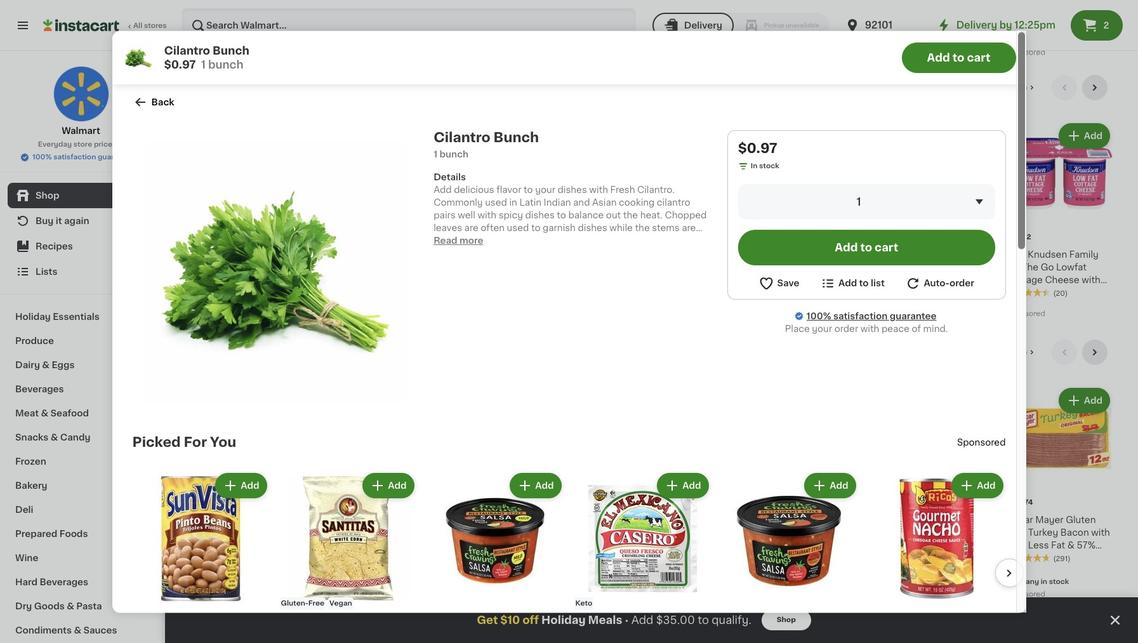 Task type: vqa. For each thing, say whether or not it's contained in the screenshot.
Martin's Potato Bread Rolls, 16 ct Martin's
no



Task type: locate. For each thing, give the bounding box(es) containing it.
turkey for jennie-
[[424, 528, 454, 537]]

1 inside cilantro bunch $0.97 1 bunch
[[201, 59, 206, 69]]

0 vertical spatial with
[[1082, 276, 1101, 285]]

100% satisfaction guarantee inside button
[[32, 154, 135, 161]]

sponsored badge image for 3
[[1006, 310, 1045, 318]]

$2.67
[[190, 573, 210, 580]]

12
[[1024, 234, 1031, 241], [1006, 566, 1014, 573]]

2 natural from the left
[[890, 528, 922, 537]]

fresh inside foster farms fresh & natural no antibiotics chicken thighs
[[717, 515, 742, 524]]

freshness for chicken
[[773, 515, 819, 524]]

free up 58%
[[1006, 528, 1026, 537]]

1 great from the left
[[190, 250, 216, 259]]

100% down everyday
[[32, 154, 52, 161]]

0 vertical spatial free
[[1006, 528, 1026, 537]]

0 vertical spatial style
[[371, 250, 394, 259]]

back
[[151, 97, 174, 106]]

2 great from the left
[[657, 250, 682, 259]]

fresh inside freshness guaranteed fresh chicken drumsticks 5 lb
[[773, 528, 798, 537]]

/pkg (est.) right the 03
[[342, 498, 394, 508]]

1 74 from the left
[[563, 499, 572, 506]]

holiday up produce
[[15, 312, 51, 321]]

great
[[190, 250, 216, 259], [657, 250, 682, 259], [773, 250, 798, 259], [890, 250, 915, 259]]

1 horizontal spatial natural
[[890, 528, 922, 537]]

2 for great value cheese, finely shredded, fiesta blend
[[198, 233, 206, 247]]

0 horizontal spatial 18
[[773, 24, 781, 31]]

13
[[324, 234, 332, 241], [547, 498, 562, 512]]

& left oscar
[[977, 515, 984, 524]]

many in stock down jennie-o turkey, ground, 93%/7% 48 oz
[[553, 553, 603, 560]]

1 vertical spatial boneless
[[190, 561, 232, 570]]

$11.03 per package (estimated) element
[[307, 497, 413, 514]]

free
[[1006, 528, 1026, 537], [308, 599, 324, 606]]

1 horizontal spatial o
[[574, 515, 582, 524]]

0 horizontal spatial free
[[308, 599, 324, 606]]

chicken inside freshness guaranteed 4.7 to 6.25 pound boneless chicken breasts family pack
[[234, 561, 270, 570]]

great value cheese, finely shredded, mozzarella 8 oz many in stock
[[773, 250, 864, 307]]

value inside the "great value colby & monterey jack deli style sliced cheese 7.5 oz"
[[917, 250, 941, 259]]

2 /pkg (est.) from the left
[[688, 498, 741, 508]]

x
[[197, 24, 201, 31]]

value inside great value cheese, finely shredded, mozzarella 8 oz many in stock
[[801, 250, 825, 259]]

1 sponsored badge image from the top
[[1006, 49, 1045, 56]]

fiesta up jack,
[[711, 250, 737, 259]]

package down thighs
[[708, 576, 738, 583]]

0 horizontal spatial 100% satisfaction guarantee
[[32, 154, 135, 161]]

with down lowfat
[[1082, 276, 1101, 285]]

view all (50+) button for 3
[[961, 75, 1042, 100]]

satisfaction inside button
[[53, 154, 96, 161]]

fresh left ground at bottom
[[468, 515, 493, 524]]

finely inside great value cheese, finely shredded, fiesta blend 8 oz
[[190, 263, 217, 272]]

$ 2 22 for great value cheese, finely shredded, fiesta blend
[[193, 233, 217, 247]]

$ up ground,
[[543, 499, 547, 506]]

0 horizontal spatial style
[[371, 250, 394, 259]]

0 horizontal spatial guarantee
[[98, 154, 135, 161]]

1 vertical spatial bunch
[[440, 149, 469, 158]]

treatment tracker modal dialog
[[165, 597, 1138, 643]]

less up 12 oz
[[1006, 554, 1027, 562]]

0 vertical spatial 100% satisfaction guarantee
[[32, 154, 135, 161]]

stores
[[144, 22, 167, 29]]

sauces
[[83, 626, 117, 635]]

farms for 6
[[687, 515, 715, 524]]

farms up no
[[687, 515, 715, 524]]

pound
[[239, 549, 268, 558]]

guarantee up of
[[890, 311, 937, 320]]

gluten-
[[281, 599, 308, 606]]

/pkg (est.) up foster farms fresh & natural no antibiotics chicken thighs
[[688, 498, 741, 508]]

0 horizontal spatial turkey
[[424, 528, 454, 537]]

(104)
[[820, 14, 838, 21], [1053, 14, 1071, 21]]

all
[[990, 83, 1001, 92], [990, 348, 1001, 357]]

0 vertical spatial bunch
[[208, 59, 243, 69]]

1 horizontal spatial breast
[[890, 554, 919, 562]]

great inside great value cheese, finely shredded, mozzarella 8 oz many in stock
[[773, 250, 798, 259]]

23
[[540, 24, 549, 31], [890, 24, 899, 31]]

add to cart button up add to list
[[738, 229, 995, 265]]

3 11 from the left
[[897, 498, 909, 512]]

100% inside button
[[32, 154, 52, 161]]

cheddar,
[[657, 276, 697, 285]]

2 23 from the left
[[890, 24, 899, 31]]

0 vertical spatial boneless
[[932, 528, 974, 537]]

natural inside foster farms fresh & natural no antibiotics chicken thighs
[[657, 528, 689, 537]]

freshness down $ 11 03
[[307, 515, 353, 524]]

about down $3.94 at the left bottom of the page
[[307, 563, 328, 570]]

1 jennie- from the left
[[424, 515, 458, 524]]

4 up oscar
[[1014, 498, 1023, 512]]

0 vertical spatial 13
[[324, 234, 332, 241]]

chicken inside freshness guaranteed fresh chicken drumsticks 5 lb
[[800, 528, 837, 537]]

1 vertical spatial family
[[227, 574, 256, 583]]

$0.97
[[164, 59, 196, 69], [738, 141, 777, 154]]

recipes link
[[8, 234, 154, 259]]

read
[[434, 236, 457, 244]]

0 horizontal spatial 18 ct
[[773, 24, 790, 31]]

farms
[[687, 515, 715, 524], [921, 515, 948, 524]]

22
[[207, 234, 217, 241], [790, 234, 799, 241], [674, 499, 683, 506]]

1 vertical spatial guarantee
[[890, 311, 937, 320]]

1 horizontal spatial delivery
[[956, 20, 997, 30]]

1 o from the left
[[458, 515, 466, 524]]

view for 74
[[966, 348, 988, 357]]

$2.67 / lb about 4.37 lb / package
[[190, 573, 273, 591]]

beverages up dry goods & pasta
[[40, 578, 88, 587]]

/pkg inside $11.03 per package (estimated) element
[[342, 498, 364, 508]]

2 view from the top
[[966, 348, 988, 357]]

0 horizontal spatial order
[[835, 324, 858, 333]]

(est.) up freshness guaranteed chicken breast tenderloins $3.94 / lb about 2.8 lb / package
[[367, 498, 394, 508]]

$ left 46
[[892, 234, 897, 241]]

100% up your
[[807, 311, 831, 320]]

add to cart up add to list
[[835, 242, 898, 252]]

1 vertical spatial shredded
[[657, 314, 700, 323]]

1 natural from the left
[[657, 528, 689, 537]]

essentials
[[53, 312, 100, 321]]

100% satisfaction guarantee link
[[807, 309, 937, 322]]

add to cart for the topmost add to cart button
[[927, 52, 991, 62]]

1 horizontal spatial 18
[[1006, 24, 1014, 31]]

2 farms from the left
[[921, 515, 948, 524]]

freshness for breast
[[307, 515, 353, 524]]

0 horizontal spatial (104)
[[820, 14, 838, 21]]

2 turkey from the left
[[1028, 528, 1058, 537]]

0 horizontal spatial family
[[227, 574, 256, 583]]

jennie-o turkey, ground, 93%/7% 48 oz
[[540, 515, 617, 547]]

$11.78 per package (estimated) element
[[890, 497, 996, 514]]

2 11 from the left
[[314, 498, 326, 512]]

buy it again
[[36, 216, 89, 225]]

2 horizontal spatial /pkg (est.)
[[924, 498, 976, 508]]

stock inside 23 oz many in stock
[[933, 37, 953, 44]]

$ inside $ 2 46
[[892, 234, 897, 241]]

service type group
[[652, 13, 829, 38]]

to down the delivery by 12:25pm 'link'
[[953, 52, 965, 62]]

2 sponsored badge image from the top
[[1006, 310, 1045, 318]]

prices
[[94, 141, 116, 148]]

foster down $ 11 78
[[890, 515, 918, 524]]

(est.) for $ 11 03
[[367, 498, 394, 508]]

shop right qualify.
[[777, 616, 796, 623]]

no
[[691, 528, 704, 537]]

with inside the r.w. knudsen family on the go lowfat cottage cheese with 2% milkfat
[[1082, 276, 1101, 285]]

ct inside group
[[1016, 24, 1023, 31]]

0 vertical spatial cilantro
[[164, 45, 210, 55]]

0 vertical spatial view all (50+)
[[966, 83, 1028, 92]]

2 18 ct from the left
[[1006, 24, 1023, 31]]

0 vertical spatial shredded
[[307, 276, 351, 285]]

holiday inside "link"
[[15, 312, 51, 321]]

4.7
[[190, 549, 204, 558]]

keto for great value cheese, finely shredded, fiesta blend
[[192, 219, 209, 226]]

1 horizontal spatial order
[[950, 278, 974, 287]]

view all (50+) for 74
[[966, 348, 1028, 357]]

cheese inside the r.w. knudsen family on the go lowfat cottage cheese with 2% milkfat
[[1045, 276, 1080, 285]]

2 vertical spatial 5
[[773, 553, 778, 560]]

free inside 'oscar mayer gluten free turkey bacon with 58% less fat & 57% less sodium'
[[1006, 528, 1026, 537]]

stock inside great value cheese, finely shredded, mozzarella 8 oz many in stock
[[816, 300, 836, 307]]

all for 3
[[990, 83, 1001, 92]]

turkey inside 'oscar mayer gluten free turkey bacon with 58% less fat & 57% less sodium'
[[1028, 528, 1058, 537]]

1 horizontal spatial /pkg (est.)
[[688, 498, 741, 508]]

pack
[[258, 574, 280, 583]]

0 vertical spatial fiesta
[[711, 250, 737, 259]]

1 view all (50+) from the top
[[966, 83, 1028, 92]]

with down the 100% satisfaction guarantee link
[[861, 324, 879, 333]]

(104) left 92101
[[820, 14, 838, 21]]

0 horizontal spatial add to cart
[[835, 242, 898, 252]]

natural inside foster farms fresh & natural 3 boneless & skinless chicken breast fillets
[[890, 528, 922, 537]]

tenderloins
[[307, 541, 359, 550]]

in inside great value cheese, finely shredded, mozzarella 8 oz many in stock
[[808, 300, 814, 307]]

item carousel region
[[190, 75, 1113, 330], [190, 340, 1113, 606], [115, 465, 1024, 643]]

1 vertical spatial $0.97
[[738, 141, 777, 154]]

chicken inside foster farms fresh & natural 3 boneless & skinless chicken breast fillets
[[929, 541, 965, 550]]

fresh for jennie-o fresh ground turkey
[[468, 515, 493, 524]]

freshness down rollback
[[190, 536, 236, 545]]

great inside the "great value colby & monterey jack deli style sliced cheese 7.5 oz"
[[890, 250, 915, 259]]

1 vertical spatial (50+)
[[1003, 348, 1028, 357]]

1 value from the left
[[218, 250, 242, 259]]

cheese inside the "great value colby & monterey jack deli style sliced cheese 7.5 oz"
[[945, 276, 979, 285]]

view for 3
[[966, 83, 988, 92]]

1
[[201, 59, 206, 69], [434, 149, 437, 158], [857, 196, 861, 206]]

3 for r.w.
[[1014, 233, 1022, 247]]

freshness for to
[[190, 536, 236, 545]]

ct
[[783, 24, 790, 31], [1016, 24, 1023, 31]]

oz
[[445, 11, 453, 18], [209, 24, 217, 31], [325, 24, 333, 31], [551, 24, 559, 31], [900, 24, 909, 31], [197, 288, 205, 295], [780, 288, 788, 295], [902, 288, 910, 295], [313, 300, 322, 307], [1016, 300, 1024, 307], [551, 540, 560, 547], [1015, 566, 1024, 573]]

cilantro inside cilantro bunch $0.97 1 bunch
[[164, 45, 210, 55]]

(50+)
[[1003, 83, 1028, 92], [1003, 348, 1028, 357]]

1 vertical spatial style
[[890, 276, 913, 285]]

item carousel region containing poultry
[[190, 340, 1113, 606]]

& up antibiotics
[[744, 515, 751, 524]]

bunch for cilantro bunch $0.97 1 bunch
[[213, 45, 249, 55]]

22 right 6
[[674, 499, 683, 506]]

/ right 2.8
[[351, 563, 354, 570]]

4 value from the left
[[917, 250, 941, 259]]

12 up the r.w. on the right
[[1024, 234, 1031, 241]]

order inside auto-order button
[[950, 278, 974, 287]]

2 value from the left
[[684, 250, 708, 259]]

natural for 11
[[890, 528, 922, 537]]

0 horizontal spatial 74
[[563, 499, 572, 506]]

$ up kraft
[[310, 234, 314, 241]]

& right meat
[[41, 409, 48, 418]]

family up 4.37
[[227, 574, 256, 583]]

guaranteed inside freshness guaranteed chicken breast tenderloins $3.94 / lb about 2.8 lb / package
[[355, 515, 408, 524]]

satisfaction
[[53, 154, 96, 161], [833, 311, 888, 320]]

4 great from the left
[[890, 250, 915, 259]]

22 up mozzarella
[[790, 234, 799, 241]]

$ 13 74
[[543, 498, 572, 512]]

about for $4.97 / lb about 2.37 lb / package
[[890, 576, 911, 583]]

chicken inside foster farms fresh & natural no antibiotics chicken thighs
[[657, 541, 693, 550]]

& inside foster farms fresh & natural no antibiotics chicken thighs
[[744, 515, 751, 524]]

1 horizontal spatial turkey
[[1028, 528, 1058, 537]]

blend inside 7 great value fiesta blend monterey jack, cheddar, queso quesadilla and asadero finely shredded cheese
[[657, 263, 683, 272]]

2
[[1104, 21, 1109, 30], [203, 24, 207, 31], [198, 233, 206, 247], [780, 233, 789, 247], [897, 233, 906, 247]]

0 horizontal spatial 8
[[190, 288, 195, 295]]

12 down 58%
[[1006, 566, 1014, 573]]

2 ct from the left
[[1016, 24, 1023, 31]]

1 vertical spatial cart
[[875, 242, 898, 252]]

guaranteed inside freshness guaranteed fresh chicken drumsticks 5 lb
[[821, 515, 874, 524]]

add to cart for bottommost add to cart button
[[835, 242, 898, 252]]

shredded down four
[[307, 276, 351, 285]]

/ right 4.37
[[238, 584, 241, 591]]

chicken
[[307, 528, 344, 537], [800, 528, 837, 537], [657, 541, 693, 550], [929, 541, 965, 550], [234, 561, 270, 570]]

/ right 2.37
[[938, 576, 940, 583]]

1 vertical spatial satisfaction
[[833, 311, 888, 320]]

0 horizontal spatial shredded
[[307, 276, 351, 285]]

$ 3 12
[[1009, 233, 1031, 247]]

2 for great value colby & monterey jack deli style sliced cheese
[[897, 233, 906, 247]]

1 horizontal spatial fiesta
[[711, 250, 737, 259]]

queso
[[699, 276, 729, 285]]

0 vertical spatial deli
[[959, 263, 976, 272]]

1 vertical spatial fiesta
[[268, 263, 295, 272]]

details
[[434, 172, 466, 181]]

jennie- down the 72
[[424, 515, 458, 524]]

1 horizontal spatial cilantro
[[434, 130, 491, 143]]

deli down colby
[[959, 263, 976, 272]]

about inside $2.67 / lb about 4.37 lb / package
[[190, 584, 212, 591]]

(est.) for $ 6 22
[[714, 498, 741, 508]]

0 vertical spatial order
[[950, 278, 974, 287]]

$ 4 98
[[426, 233, 451, 247]]

jennie- up ground,
[[540, 515, 574, 524]]

(291)
[[1053, 555, 1071, 562]]

0 vertical spatial bunch
[[213, 45, 249, 55]]

package inside $2.84 / lb about 2.19 lb / package
[[708, 576, 738, 583]]

fillets
[[921, 554, 947, 562]]

product group
[[1006, 0, 1113, 60], [190, 120, 297, 312], [307, 120, 413, 325], [424, 120, 530, 312], [657, 120, 763, 323], [773, 120, 880, 312], [890, 120, 996, 312], [1006, 120, 1113, 321], [190, 386, 297, 593], [307, 386, 413, 572], [540, 386, 647, 576], [1006, 386, 1113, 601], [132, 470, 269, 643], [280, 470, 417, 643], [427, 470, 564, 643], [574, 470, 711, 643], [721, 470, 859, 643], [869, 470, 1006, 643]]

2 74 from the left
[[1024, 499, 1033, 506]]

2 (50+) from the top
[[1003, 348, 1028, 357]]

$6.22 per package (estimated) element
[[657, 497, 763, 514]]

boneless for 4.7
[[190, 561, 232, 570]]

2 jennie- from the left
[[540, 515, 574, 524]]

1 monterey from the left
[[685, 263, 728, 272]]

23 oz
[[540, 24, 559, 31]]

asadero
[[657, 301, 694, 310]]

fresh inside jennie-o fresh ground turkey
[[468, 515, 493, 524]]

97
[[791, 499, 799, 506]]

cilantro bunch 1 bunch
[[434, 130, 539, 158]]

$ left the 78
[[892, 499, 897, 506]]

1 horizontal spatial 3
[[924, 528, 930, 537]]

natural for 6
[[657, 528, 689, 537]]

0 horizontal spatial 4
[[190, 24, 195, 31]]

12:25pm
[[1015, 20, 1056, 30]]

1 horizontal spatial $ 2 22
[[776, 233, 799, 247]]

4 /pkg from the left
[[924, 498, 947, 508]]

freshness guaranteed fresh chicken drumsticks 5 lb
[[773, 515, 874, 560]]

freshness inside freshness guaranteed fresh chicken drumsticks 5 lb
[[773, 515, 819, 524]]

23 inside 23 oz many in stock
[[890, 24, 899, 31]]

1 18 from the left
[[773, 24, 781, 31]]

2 o from the left
[[574, 515, 582, 524]]

0 horizontal spatial boneless
[[190, 561, 232, 570]]

jennie- for jennie-o fresh ground turkey
[[424, 515, 458, 524]]

style up 7.5
[[890, 276, 913, 285]]

& inside 'oscar mayer gluten free turkey bacon with 58% less fat & 57% less sodium'
[[1068, 541, 1075, 550]]

2 horizontal spatial 3
[[1014, 233, 1022, 247]]

2 view all (50+) from the top
[[966, 348, 1028, 357]]

shredded inside 7 great value fiesta blend monterey jack, cheddar, queso quesadilla and asadero finely shredded cheese
[[657, 314, 700, 323]]

0 horizontal spatial 1
[[201, 59, 206, 69]]

style right mexican
[[371, 250, 394, 259]]

delivery for delivery
[[684, 21, 722, 30]]

bunch inside cilantro bunch 1 bunch
[[494, 130, 539, 143]]

bunch for cilantro bunch 1 bunch
[[494, 130, 539, 143]]

1 $ 2 22 from the left
[[193, 233, 217, 247]]

1 view all (50+) button from the top
[[961, 75, 1042, 100]]

/pkg (est.) inside $11.78 per package (estimated) element
[[924, 498, 976, 508]]

1 horizontal spatial bunch
[[494, 130, 539, 143]]

1 vertical spatial shop
[[777, 616, 796, 623]]

2 view all (50+) button from the top
[[961, 340, 1042, 365]]

farms for 11
[[921, 515, 948, 524]]

cheese, inside great value cheese, finely shredded, mozzarella 8 oz many in stock
[[827, 250, 864, 259]]

0 horizontal spatial (438)
[[587, 14, 606, 21]]

$ up foster farms fresh & natural no antibiotics chicken thighs
[[659, 499, 664, 506]]

11 left "67"
[[198, 498, 209, 512]]

cilantro down x
[[164, 45, 210, 55]]

mayer
[[1035, 515, 1064, 524]]

None search field
[[182, 8, 636, 43]]

add button
[[477, 124, 526, 147], [710, 124, 759, 147], [1060, 124, 1109, 147], [244, 389, 293, 412], [361, 389, 410, 412], [1060, 389, 1109, 412], [217, 474, 266, 496], [364, 474, 413, 496], [511, 474, 560, 496], [658, 474, 707, 496], [806, 474, 855, 496], [953, 474, 1002, 496]]

0 horizontal spatial delivery
[[684, 21, 722, 30]]

add to cart button down the delivery by 12:25pm 'link'
[[902, 42, 1016, 72]]

& left sauces
[[74, 626, 81, 635]]

bakery link
[[8, 474, 154, 498]]

1 vertical spatial view all (50+) button
[[961, 340, 1042, 365]]

0 horizontal spatial 100%
[[32, 154, 52, 161]]

2 shredded, from the left
[[802, 263, 848, 272]]

2 (est.) from the left
[[367, 498, 394, 508]]

great for 8
[[190, 250, 216, 259]]

1 cheese, from the left
[[244, 250, 281, 259]]

everyday store prices
[[38, 141, 116, 148]]

fresh up antibiotics
[[717, 515, 742, 524]]

1 shredded, from the left
[[219, 263, 265, 272]]

1 vertical spatial deli
[[15, 505, 33, 514]]

2 button
[[1071, 10, 1123, 41]]

great value cheese, finely shredded, fiesta blend 8 oz
[[190, 250, 295, 295]]

monterey inside the "great value colby & monterey jack deli style sliced cheese 7.5 oz"
[[890, 263, 933, 272]]

breast inside foster farms fresh & natural 3 boneless & skinless chicken breast fillets
[[890, 554, 919, 562]]

less up sodium
[[1028, 541, 1049, 550]]

1 (est.) from the left
[[250, 498, 277, 508]]

blend inside great value cheese, finely shredded, fiesta blend 8 oz
[[190, 276, 216, 285]]

0 horizontal spatial shop
[[36, 191, 59, 200]]

natural left no
[[657, 528, 689, 537]]

get $10 off holiday meals • add $35.00 to qualify.
[[477, 615, 751, 625]]

instacart logo image
[[43, 18, 119, 33]]

1 horizontal spatial satisfaction
[[833, 311, 888, 320]]

jennie- for jennie-o turkey, ground, 93%/7% 48 oz
[[540, 515, 574, 524]]

order down jack at right
[[950, 278, 974, 287]]

remove great value cheese, finely shredded, fiesta blend image
[[202, 128, 217, 143]]

fiesta left four
[[268, 263, 295, 272]]

3 /pkg (est.) from the left
[[924, 498, 976, 508]]

1 farms from the left
[[687, 515, 715, 524]]

$ up the r.w. on the right
[[1009, 234, 1014, 241]]

cilantro bunch $0.97 1 bunch
[[164, 45, 249, 69]]

1 23 from the left
[[540, 24, 549, 31]]

1 foster from the left
[[657, 515, 685, 524]]

2 $ 2 22 from the left
[[776, 233, 799, 247]]

1 horizontal spatial foster
[[890, 515, 918, 524]]

11 for $ 11 03
[[314, 498, 326, 512]]

farms inside foster farms fresh & natural 3 boneless & skinless chicken breast fillets
[[921, 515, 948, 524]]

freshness inside freshness guaranteed chicken breast tenderloins $3.94 / lb about 2.8 lb / package
[[307, 515, 353, 524]]

cart for the topmost add to cart button
[[967, 52, 991, 62]]

many in stock down great value cheese, finely shredded, fiesta blend 8 oz
[[203, 300, 253, 307]]

less
[[1028, 541, 1049, 550], [1006, 554, 1027, 562]]

0 vertical spatial 12
[[1024, 234, 1031, 241]]

/pkg up $12.98 in the bottom left of the page
[[225, 498, 247, 508]]

cilantro up details
[[434, 130, 491, 143]]

1 all from the top
[[990, 83, 1001, 92]]

with
[[1082, 276, 1101, 285], [861, 324, 879, 333], [1091, 528, 1110, 537]]

3 up kraft
[[314, 233, 323, 247]]

1 horizontal spatial 11
[[314, 498, 326, 512]]

breast down $11.03 per package (estimated) element
[[346, 528, 375, 537]]

100% satisfaction guarantee button
[[20, 150, 142, 163]]

keto inside button
[[575, 599, 592, 606]]

lb inside freshness guaranteed fresh chicken drumsticks 5 lb
[[780, 553, 786, 560]]

mozzarella
[[773, 276, 821, 285]]

(19)
[[937, 555, 950, 562]]

guaranteed for freshness guaranteed 4.7 to 6.25 pound boneless chicken breasts family pack
[[239, 536, 291, 545]]

1 vertical spatial 5
[[780, 498, 789, 512]]

$ 2 46
[[892, 233, 917, 247]]

guaranteed up drumsticks
[[821, 515, 874, 524]]

dairy & eggs link
[[8, 353, 154, 377]]

2 horizontal spatial 1
[[857, 196, 861, 206]]

breast up '$4.97'
[[890, 554, 919, 562]]

1 field
[[738, 183, 995, 219]]

shop up buy
[[36, 191, 59, 200]]

qualify.
[[712, 615, 751, 625]]

guaranteed down $11.03 per package (estimated) element
[[355, 515, 408, 524]]

monterey inside 7 great value fiesta blend monterey jack, cheddar, queso quesadilla and asadero finely shredded cheese
[[685, 263, 728, 272]]

foster inside foster farms fresh & natural 3 boneless & skinless chicken breast fillets
[[890, 515, 918, 524]]

to right 4.7
[[206, 549, 215, 558]]

1 vertical spatial add to cart
[[835, 242, 898, 252]]

1 horizontal spatial shredded
[[657, 314, 700, 323]]

jennie- inside jennie-o fresh ground turkey
[[424, 515, 458, 524]]

holiday right the off
[[542, 615, 586, 625]]

blend inside kraft mexican style four cheese blend shredded cheese
[[366, 263, 392, 272]]

shop inside shop button
[[777, 616, 796, 623]]

many in stock
[[436, 24, 486, 31], [1019, 37, 1069, 44], [203, 300, 253, 307], [320, 313, 370, 320], [436, 553, 486, 560], [553, 553, 603, 560], [1019, 578, 1069, 585]]

0 horizontal spatial $0.97
[[164, 59, 196, 69]]

0 vertical spatial view all (50+) button
[[961, 75, 1042, 100]]

0 horizontal spatial o
[[458, 515, 466, 524]]

/pkg inside $ 11 67 /pkg (est.) $12.98
[[225, 498, 247, 508]]

0 horizontal spatial 5
[[547, 233, 556, 247]]

fiesta inside great value cheese, finely shredded, fiesta blend 8 oz
[[268, 263, 295, 272]]

1 turkey from the left
[[424, 528, 454, 537]]

skinless
[[890, 541, 926, 550]]

(50+) for 3
[[1003, 83, 1028, 92]]

& inside the "great value colby & monterey jack deli style sliced cheese 7.5 oz"
[[973, 250, 980, 259]]

(est.) inside the $6.22 per package (estimated) element
[[714, 498, 741, 508]]

1 /pkg from the left
[[225, 498, 247, 508]]

2.37
[[913, 576, 928, 583]]

0 vertical spatial satisfaction
[[53, 154, 96, 161]]

11 left the 03
[[314, 498, 326, 512]]

chicken up $2.84
[[657, 541, 693, 550]]

guarantee inside the 100% satisfaction guarantee button
[[98, 154, 135, 161]]

1 horizontal spatial free
[[1006, 528, 1026, 537]]

r.w. knudsen family on the go lowfat cottage cheese with 2% milkfat
[[1006, 250, 1101, 297]]

$ 2 22
[[193, 233, 217, 247], [776, 233, 799, 247]]

/pkg (est.) inside the $6.22 per package (estimated) element
[[688, 498, 741, 508]]

1 horizontal spatial guaranteed
[[355, 515, 408, 524]]

$ left "67"
[[193, 499, 198, 506]]

0 vertical spatial view
[[966, 83, 988, 92]]

shredded, inside great value cheese, finely shredded, mozzarella 8 oz many in stock
[[802, 263, 848, 272]]

family up lowfat
[[1069, 250, 1099, 259]]

0 horizontal spatial $ 2 22
[[193, 233, 217, 247]]

foster down $ 6 22
[[657, 515, 685, 524]]

boneless inside foster farms fresh & natural 3 boneless & skinless chicken breast fillets
[[932, 528, 974, 537]]

cheese, for mozzarella
[[827, 250, 864, 259]]

1 horizontal spatial deli
[[959, 263, 976, 272]]

walmart
[[62, 126, 100, 135]]

turkey inside jennie-o fresh ground turkey
[[424, 528, 454, 537]]

auto-
[[924, 278, 950, 287]]

$0.97 up back
[[164, 59, 196, 69]]

0 horizontal spatial cart
[[875, 242, 898, 252]]

to inside freshness guaranteed 4.7 to 6.25 pound boneless chicken breasts family pack
[[206, 549, 215, 558]]

2 all from the top
[[990, 348, 1001, 357]]

3 /pkg from the left
[[688, 498, 711, 508]]

sponsored badge image down 12:25pm
[[1006, 49, 1045, 56]]

1 view from the top
[[966, 83, 988, 92]]

0 vertical spatial $0.97
[[164, 59, 196, 69]]

2 foster from the left
[[890, 515, 918, 524]]

24.8
[[307, 24, 323, 31]]

quesadilla
[[657, 288, 704, 297]]

sponsored badge image
[[1006, 49, 1045, 56], [1006, 310, 1045, 318], [1006, 591, 1045, 598]]

package for $4.97 / lb about 2.37 lb / package
[[942, 576, 972, 583]]

package inside $2.67 / lb about 4.37 lb / package
[[243, 584, 273, 591]]

o for fresh
[[458, 515, 466, 524]]

everyday store prices link
[[38, 140, 124, 150]]

package down pack
[[243, 584, 273, 591]]

0 vertical spatial add to cart
[[927, 52, 991, 62]]

1 /pkg (est.) from the left
[[342, 498, 394, 508]]

view all (50+)
[[966, 83, 1028, 92], [966, 348, 1028, 357]]

16
[[1006, 300, 1014, 307]]

fresh inside foster farms fresh & natural 3 boneless & skinless chicken breast fillets
[[950, 515, 975, 524]]

0 horizontal spatial 23
[[540, 24, 549, 31]]

1 vertical spatial 100%
[[807, 311, 831, 320]]

2 /pkg from the left
[[342, 498, 364, 508]]

chicken up (19)
[[929, 541, 965, 550]]

2 monterey from the left
[[890, 263, 933, 272]]

about inside $2.84 / lb about 2.19 lb / package
[[657, 576, 678, 583]]

boneless up breasts
[[190, 561, 232, 570]]

(50+) for 74
[[1003, 348, 1028, 357]]

$ left the 03
[[310, 499, 314, 506]]

o
[[458, 515, 466, 524], [574, 515, 582, 524]]

0 vertical spatial 4
[[190, 24, 195, 31]]

cheese, up add to list 'button'
[[827, 250, 864, 259]]

58%
[[1006, 541, 1026, 550]]

keto inside the "product" group
[[658, 219, 675, 226]]

0 horizontal spatial jennie-
[[424, 515, 458, 524]]

/pkg right $ 6 22
[[688, 498, 711, 508]]

lb
[[334, 553, 341, 560], [780, 553, 786, 560], [343, 563, 349, 570], [684, 566, 691, 573], [916, 566, 923, 573], [217, 573, 223, 580], [695, 576, 702, 583], [929, 576, 936, 583], [230, 584, 237, 591]]

3 great from the left
[[773, 250, 798, 259]]

about down $2.84
[[657, 576, 678, 583]]

$0.97 up in
[[738, 141, 777, 154]]

1 ct from the left
[[783, 24, 790, 31]]

4 74
[[1014, 498, 1033, 512]]

1 (50+) from the top
[[1003, 83, 1028, 92]]

1 horizontal spatial holiday
[[542, 615, 586, 625]]

sliced
[[915, 276, 943, 285]]

0 horizontal spatial 3
[[314, 233, 323, 247]]

2 (438) from the left
[[937, 14, 956, 21]]

3 value from the left
[[801, 250, 825, 259]]

great inside great value cheese, finely shredded, fiesta blend 8 oz
[[190, 250, 216, 259]]

1 11 from the left
[[198, 498, 209, 512]]

3 sponsored badge image from the top
[[1006, 591, 1045, 598]]

add to cart
[[927, 52, 991, 62], [835, 242, 898, 252]]

92101 button
[[845, 8, 921, 43]]

3 (est.) from the left
[[714, 498, 741, 508]]

order right your
[[835, 324, 858, 333]]

view all (50+) button
[[961, 75, 1042, 100], [961, 340, 1042, 365]]

keto for great value fiesta blend monterey jack, cheddar, queso quesadilla and asadero finely shredded cheese
[[658, 219, 675, 226]]

4 (est.) from the left
[[949, 498, 976, 508]]

add
[[927, 52, 950, 62], [501, 131, 520, 140], [734, 131, 753, 140], [1084, 131, 1103, 140], [835, 242, 858, 252], [839, 278, 857, 287], [268, 396, 287, 405], [385, 396, 403, 405], [1084, 396, 1103, 405], [241, 481, 259, 489], [388, 481, 407, 489], [535, 481, 554, 489], [683, 481, 701, 489], [830, 481, 848, 489], [977, 481, 996, 489], [631, 615, 653, 625]]

(est.) up foster farms fresh & natural 3 boneless & skinless chicken breast fillets
[[949, 498, 976, 508]]

0 horizontal spatial 22
[[207, 234, 217, 241]]

2 cheese, from the left
[[827, 250, 864, 259]]

0 horizontal spatial 11
[[198, 498, 209, 512]]



Task type: describe. For each thing, give the bounding box(es) containing it.
item carousel region containing cheese
[[190, 75, 1113, 330]]

deli link
[[8, 498, 154, 522]]

finely for blend
[[190, 263, 217, 272]]

freshness guaranteed 4.7 to 6.25 pound boneless chicken breasts family pack
[[190, 536, 291, 583]]

colby
[[944, 250, 970, 259]]

lists link
[[8, 259, 154, 284]]

four
[[307, 263, 327, 272]]

8 inside great value cheese, finely shredded, mozzarella 8 oz many in stock
[[773, 288, 778, 295]]

oz inside great value cheese, finely shredded, mozzarella 8 oz many in stock
[[780, 288, 788, 295]]

delivery for delivery by 12:25pm
[[956, 20, 997, 30]]

1 (104) from the left
[[820, 14, 838, 21]]

lb up 2.8
[[334, 553, 341, 560]]

57%
[[1077, 541, 1096, 550]]

delivery by 12:25pm link
[[936, 18, 1056, 33]]

dairy
[[15, 361, 40, 369]]

1 horizontal spatial 13
[[547, 498, 562, 512]]

walmart link
[[53, 66, 109, 137]]

$11.67 per package (estimated) original price: $12.98 element
[[190, 497, 297, 521]]

turkey for oscar
[[1028, 528, 1058, 537]]

save
[[777, 278, 799, 287]]

ground
[[495, 515, 528, 524]]

1 vertical spatial 4
[[431, 233, 440, 247]]

0 vertical spatial less
[[1028, 541, 1049, 550]]

0 horizontal spatial 12
[[1006, 566, 1014, 573]]

2 inside button
[[1104, 21, 1109, 30]]

buy it again link
[[8, 208, 154, 234]]

1 horizontal spatial 100%
[[807, 311, 831, 320]]

add to list button
[[820, 275, 885, 291]]

lowfat
[[1056, 263, 1087, 272]]

67
[[211, 499, 220, 506]]

condiments & sauces
[[15, 626, 117, 635]]

increment quantity of great value cheese, finely shredded, fiesta blend image
[[274, 128, 289, 143]]

$ inside $ 11 03
[[310, 499, 314, 506]]

lb up 4.37
[[217, 573, 223, 580]]

condiments & sauces link
[[8, 618, 154, 642]]

$ 5 97
[[776, 498, 799, 512]]

/ up 2.37
[[912, 566, 915, 573]]

$ 11 78
[[892, 498, 919, 512]]

oz inside 23 oz many in stock
[[900, 24, 909, 31]]

item carousel region containing add
[[115, 465, 1024, 643]]

place
[[785, 324, 810, 333]]

$35.00
[[656, 615, 695, 625]]

46
[[907, 234, 917, 241]]

beverages link
[[8, 377, 154, 401]]

74 inside '$ 13 74'
[[563, 499, 572, 506]]

drumsticks
[[773, 541, 824, 550]]

$ inside $ 11 78
[[892, 499, 897, 506]]

cilantro for cilantro bunch 1 bunch
[[434, 130, 491, 143]]

breasts
[[190, 574, 224, 583]]

all for 74
[[990, 348, 1001, 357]]

shop link
[[8, 183, 154, 208]]

13 inside $ 3 13
[[324, 234, 332, 241]]

& left 'eggs'
[[42, 361, 50, 369]]

12 inside $ 3 12
[[1024, 234, 1031, 241]]

1 horizontal spatial 100% satisfaction guarantee
[[807, 311, 937, 320]]

cheese inside 7 great value fiesta blend monterey jack, cheddar, queso quesadilla and asadero finely shredded cheese
[[703, 314, 737, 323]]

produce
[[15, 336, 54, 345]]

/ up 2.8
[[330, 553, 333, 560]]

with inside 'oscar mayer gluten free turkey bacon with 58% less fat & 57% less sodium'
[[1091, 528, 1110, 537]]

1 vertical spatial with
[[861, 324, 879, 333]]

4 x 2 oz
[[190, 24, 217, 31]]

(est.) for $ 11 78
[[949, 498, 976, 508]]

1 inside field
[[857, 196, 861, 206]]

8 inside great value cheese, finely shredded, fiesta blend 8 oz
[[190, 288, 195, 295]]

3 inside foster farms fresh & natural 3 boneless & skinless chicken breast fillets
[[924, 528, 930, 537]]

2 (104) from the left
[[1053, 14, 1071, 21]]

shredded, for fiesta
[[219, 263, 265, 272]]

meat & seafood
[[15, 409, 89, 418]]

about for $2.67 / lb about 4.37 lb / package
[[190, 584, 212, 591]]

many inside 23 oz many in stock
[[903, 37, 923, 44]]

1 vertical spatial add to cart button
[[738, 229, 995, 265]]

the
[[1022, 263, 1039, 272]]

list
[[871, 278, 885, 287]]

o for turkey,
[[574, 515, 582, 524]]

$ inside $ 5 97
[[776, 499, 780, 506]]

/ up 2.19
[[679, 566, 682, 573]]

/pkg (est.) for $ 11 78
[[924, 498, 976, 508]]

pasta
[[76, 602, 102, 611]]

1 inside cilantro bunch 1 bunch
[[434, 149, 437, 158]]

product group containing 13
[[540, 386, 647, 576]]

keto for great value colby & monterey jack deli style sliced cheese
[[891, 219, 908, 226]]

condiments
[[15, 626, 72, 635]]

walmart logo image
[[53, 66, 109, 122]]

and
[[706, 288, 724, 297]]

foster for 11
[[890, 515, 918, 524]]

shredded, for mozzarella
[[802, 263, 848, 272]]

to inside 'button'
[[859, 278, 869, 287]]

value inside 7 great value fiesta blend monterey jack, cheddar, queso quesadilla and asadero finely shredded cheese
[[684, 250, 708, 259]]

4 for 4 x 2 oz
[[190, 24, 195, 31]]

family inside the r.w. knudsen family on the go lowfat cottage cheese with 2% milkfat
[[1069, 250, 1099, 259]]

you
[[210, 435, 236, 448]]

foster for 6
[[657, 515, 685, 524]]

lb right 2.37
[[929, 576, 936, 583]]

ground,
[[540, 528, 576, 537]]

many inside great value cheese, finely shredded, mozzarella 8 oz many in stock
[[786, 300, 806, 307]]

deli inside 'link'
[[15, 505, 33, 514]]

22 for 2
[[207, 234, 217, 241]]

value for style
[[917, 250, 941, 259]]

$ 11 03
[[310, 498, 337, 512]]

chicken inside freshness guaranteed chicken breast tenderloins $3.94 / lb about 2.8 lb / package
[[307, 528, 344, 537]]

many in stock down jennie-o fresh ground turkey
[[436, 553, 486, 560]]

(20)
[[1053, 290, 1068, 297]]

fiesta inside 7 great value fiesta blend monterey jack, cheddar, queso quesadilla and asadero finely shredded cheese
[[711, 250, 737, 259]]

sponsored badge image for 74
[[1006, 591, 1045, 598]]

in inside 23 oz many in stock
[[924, 37, 931, 44]]

92101
[[865, 20, 893, 30]]

& left pasta
[[67, 602, 74, 611]]

$ inside $ 6 22
[[659, 499, 664, 506]]

cheese, for fiesta
[[244, 250, 281, 259]]

deli inside the "great value colby & monterey jack deli style sliced cheese 7.5 oz"
[[959, 263, 976, 272]]

product group containing 7
[[657, 120, 763, 323]]

jack
[[935, 263, 957, 272]]

2.8
[[330, 563, 341, 570]]

about for $2.84 / lb about 2.19 lb / package
[[657, 576, 678, 583]]

great inside 7 great value fiesta blend monterey jack, cheddar, queso quesadilla and asadero finely shredded cheese
[[657, 250, 682, 259]]

/pkg for $ 11 03
[[342, 498, 364, 508]]

hard beverages link
[[8, 570, 154, 594]]

everyday
[[38, 141, 72, 148]]

package inside freshness guaranteed chicken breast tenderloins $3.94 / lb about 2.8 lb / package
[[356, 563, 386, 570]]

to up add to list
[[860, 242, 872, 252]]

cart for bottommost add to cart button
[[875, 242, 898, 252]]

$ inside '$ 13 74'
[[543, 499, 547, 506]]

cilantro bunch image
[[143, 140, 407, 404]]

great for style
[[890, 250, 915, 259]]

meat & seafood link
[[8, 401, 154, 425]]

bakery
[[15, 481, 47, 490]]

1 horizontal spatial 8
[[307, 300, 312, 307]]

guaranteed for freshness guaranteed chicken breast tenderloins $3.94 / lb about 2.8 lb / package
[[355, 515, 408, 524]]

package for $2.84 / lb about 2.19 lb / package
[[708, 576, 738, 583]]

$ inside $ 3 13
[[310, 234, 314, 241]]

$ 6 22
[[659, 498, 683, 512]]

$ 3 13
[[310, 233, 332, 247]]

/ up 4.37
[[212, 573, 215, 580]]

2 for great value cheese, finely shredded, mozzarella
[[780, 233, 789, 247]]

2 horizontal spatial 5
[[780, 498, 789, 512]]

off
[[523, 615, 539, 625]]

4 for 4 74
[[1014, 498, 1023, 512]]

prepared foods
[[15, 529, 88, 538]]

lb up 2.19
[[684, 566, 691, 573]]

hard
[[15, 578, 38, 587]]

finely inside 7 great value fiesta blend monterey jack, cheddar, queso quesadilla and asadero finely shredded cheese
[[696, 301, 723, 310]]

/pkg (est.) for $ 11 03
[[342, 498, 394, 508]]

jennie-o fresh ground turkey
[[424, 515, 528, 537]]

$ inside $ 4 98
[[426, 234, 431, 241]]

in
[[751, 162, 758, 169]]

style inside kraft mexican style four cheese blend shredded cheese
[[371, 250, 394, 259]]

add inside 'button'
[[839, 278, 857, 287]]

(est.) inside $ 11 67 /pkg (est.) $12.98
[[250, 498, 277, 508]]

$3.94
[[307, 553, 328, 560]]

$ inside $ 3 12
[[1009, 234, 1014, 241]]

1 (438) from the left
[[587, 14, 606, 21]]

rollback
[[194, 525, 226, 532]]

freshness guaranteed chicken breast tenderloins $3.94 / lb about 2.8 lb / package
[[307, 515, 408, 570]]

cilantro for cilantro bunch $0.97 1 bunch
[[164, 45, 210, 55]]

0 vertical spatial 5
[[547, 233, 556, 247]]

view all (50+) button for 74
[[961, 340, 1042, 365]]

2 18 from the left
[[1006, 24, 1014, 31]]

$ up great value cheese, finely shredded, fiesta blend 8 oz
[[193, 234, 198, 241]]

lists
[[36, 267, 57, 276]]

gluten
[[1066, 515, 1096, 524]]

oz inside the "great value colby & monterey jack deli style sliced cheese 7.5 oz"
[[902, 288, 910, 295]]

breast inside freshness guaranteed chicken breast tenderloins $3.94 / lb about 2.8 lb / package
[[346, 528, 375, 537]]

0 vertical spatial add to cart button
[[902, 42, 1016, 72]]

for
[[184, 435, 207, 448]]

many in stock down 12:25pm
[[1019, 37, 1069, 44]]

0 vertical spatial beverages
[[15, 385, 64, 394]]

& left candy
[[51, 433, 58, 442]]

to inside get $10 off holiday meals • add $35.00 to qualify.
[[698, 615, 709, 625]]

cottage
[[1006, 276, 1043, 285]]

again
[[64, 216, 89, 225]]

$ inside $ 11 67 /pkg (est.) $12.98
[[193, 499, 198, 506]]

many in stock down 8 oz
[[320, 313, 370, 320]]

$2.84
[[657, 566, 678, 573]]

dry goods & pasta
[[15, 602, 102, 611]]

fresh for foster farms fresh & natural 3 boneless & skinless chicken breast fillets
[[950, 515, 975, 524]]

5 inside freshness guaranteed fresh chicken drumsticks 5 lb
[[773, 553, 778, 560]]

product group containing ★★★★★
[[1006, 0, 1113, 60]]

boneless for fresh
[[932, 528, 974, 537]]

2 horizontal spatial 22
[[790, 234, 799, 241]]

milkfat
[[1022, 288, 1052, 297]]

buy
[[36, 216, 54, 225]]

/pkg for $ 6 22
[[688, 498, 711, 508]]

many in stock down sodium
[[1019, 578, 1069, 585]]

add inside get $10 off holiday meals • add $35.00 to qualify.
[[631, 615, 653, 625]]

shop inside shop link
[[36, 191, 59, 200]]

/pkg (est.) for $ 6 22
[[688, 498, 741, 508]]

$ 2 22 for great value cheese, finely shredded, mozzarella
[[776, 233, 799, 247]]

kraft
[[307, 250, 329, 259]]

lb up 2.37
[[916, 566, 923, 573]]

prepared
[[15, 529, 57, 538]]

lb right 4.37
[[230, 584, 237, 591]]

store
[[73, 141, 92, 148]]

0 horizontal spatial less
[[1006, 554, 1027, 562]]

& inside "link"
[[74, 626, 81, 635]]

bunch inside cilantro bunch $0.97 1 bunch
[[208, 59, 243, 69]]

all stores link
[[43, 8, 168, 43]]

22 for 6
[[674, 499, 683, 506]]

keto for kraft mexican style four cheese blend shredded cheese
[[308, 219, 325, 226]]

shredded inside kraft mexican style four cheese blend shredded cheese
[[307, 276, 351, 285]]

23 oz many in stock
[[890, 24, 953, 44]]

back button
[[132, 94, 174, 109]]

fresh for foster farms fresh & natural no antibiotics chicken thighs
[[717, 515, 742, 524]]

7.5
[[890, 288, 900, 295]]

guarantee inside the 100% satisfaction guarantee link
[[890, 311, 937, 320]]

1 vertical spatial beverages
[[40, 578, 88, 587]]

$0.97 inside cilantro bunch $0.97 1 bunch
[[164, 59, 196, 69]]

finely for 8
[[773, 263, 800, 272]]

view all (50+) for 3
[[966, 83, 1028, 92]]

3 for kraft
[[314, 233, 323, 247]]

/ right 2.19
[[703, 576, 706, 583]]

74 inside 4 74
[[1024, 499, 1033, 506]]

bunch inside cilantro bunch 1 bunch
[[440, 149, 469, 158]]

11 for $ 11 78
[[897, 498, 909, 512]]

style inside the "great value colby & monterey jack deli style sliced cheese 7.5 oz"
[[890, 276, 913, 285]]

oz inside great value cheese, finely shredded, fiesta blend 8 oz
[[197, 288, 205, 295]]

lb right 2.19
[[695, 576, 702, 583]]

great for oz
[[773, 250, 798, 259]]

23 for 23 oz many in stock
[[890, 24, 899, 31]]

23 for 23 oz
[[540, 24, 549, 31]]

picked
[[132, 435, 181, 448]]

picked for you
[[132, 435, 236, 448]]

about inside freshness guaranteed chicken breast tenderloins $3.94 / lb about 2.8 lb / package
[[307, 563, 328, 570]]

$ up the save "button"
[[776, 234, 780, 241]]

11 for $ 11 67 /pkg (est.) $12.98
[[198, 498, 209, 512]]

many in stock down 42.72 oz
[[436, 24, 486, 31]]

/pkg for $ 11 78
[[924, 498, 947, 508]]

72
[[442, 499, 450, 506]]

2%
[[1006, 288, 1020, 297]]

1 horizontal spatial $0.97
[[738, 141, 777, 154]]

& down $11.78 per package (estimated) element
[[976, 528, 983, 537]]

lb right 2.8
[[343, 563, 349, 570]]

16 oz
[[1006, 300, 1024, 307]]

(5.52k)
[[237, 14, 263, 21]]

value for 8
[[218, 250, 242, 259]]

in stock
[[751, 162, 779, 169]]

package for $2.67 / lb about 4.37 lb / package
[[243, 584, 273, 591]]

•
[[625, 615, 629, 625]]

1 18 ct from the left
[[773, 24, 790, 31]]

guaranteed for freshness guaranteed fresh chicken drumsticks 5 lb
[[821, 515, 874, 524]]

value for oz
[[801, 250, 825, 259]]

auto-order button
[[905, 275, 974, 291]]

holiday inside get $10 off holiday meals • add $35.00 to qualify.
[[542, 615, 586, 625]]

snacks & candy
[[15, 433, 90, 442]]

family inside freshness guaranteed 4.7 to 6.25 pound boneless chicken breasts family pack
[[227, 574, 256, 583]]

read more button
[[434, 234, 483, 246]]

fresh for freshness guaranteed fresh chicken drumsticks 5 lb
[[773, 528, 798, 537]]

spo nsored
[[957, 437, 1006, 446]]

mind.
[[923, 324, 948, 333]]

oz inside jennie-o turkey, ground, 93%/7% 48 oz
[[551, 540, 560, 547]]

$ 11 67 /pkg (est.) $12.98
[[193, 498, 277, 520]]



